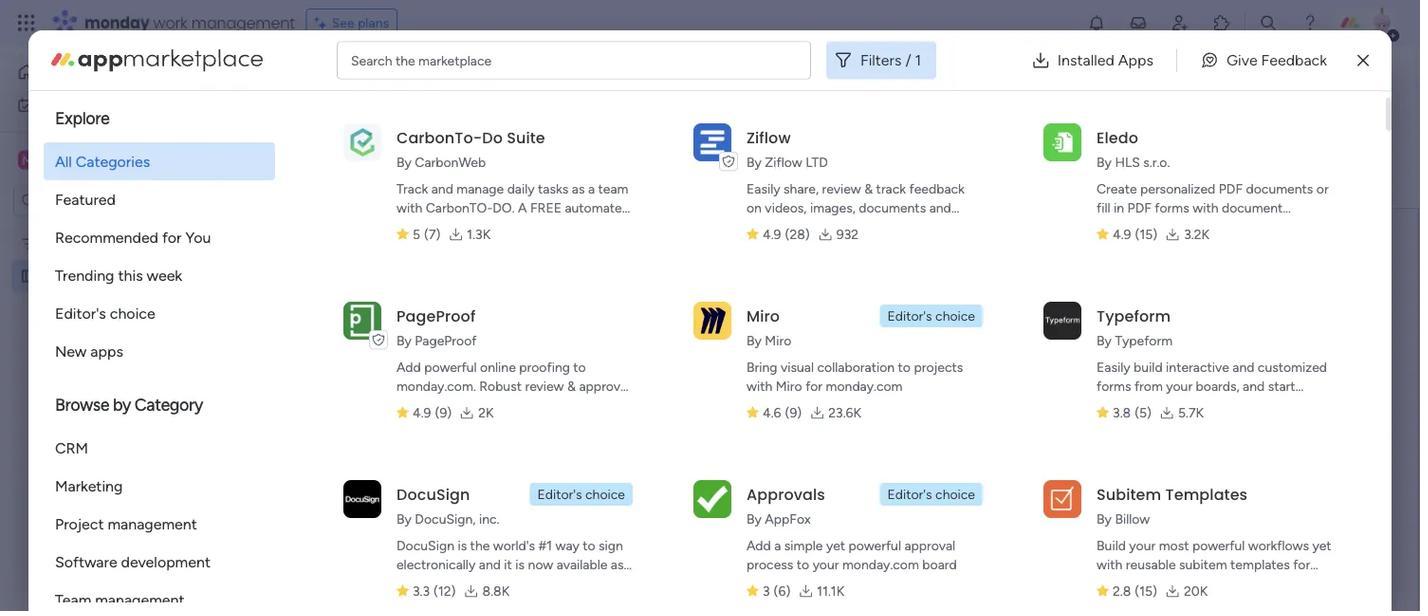 Task type: vqa. For each thing, say whether or not it's contained in the screenshot.
APP LOGO associated with Bring visual collaboration to projects with Miro for monday.com
yes



Task type: describe. For each thing, give the bounding box(es) containing it.
4.9 (9)
[[413, 405, 452, 421]]

this inside thank you for participating in this employee wellbeing survey! know that you can fill out for the form using your name or simply write 'anonymous' for the first question if you prefer.
[[776, 300, 800, 318]]

approval inside add powerful online proofing to monday.com. robust review & approval workflows.
[[579, 378, 630, 394]]

an
[[397, 576, 411, 592]]

0 vertical spatial survey
[[611, 60, 709, 102]]

sign
[[599, 538, 623, 554]]

choice for docusign
[[586, 486, 625, 502]]

easily for typeform
[[1097, 359, 1131, 375]]

name
[[809, 319, 846, 337]]

yet inside add a simple yet powerful approval process to your monday.com board
[[826, 538, 846, 554]]

/ for filters
[[906, 51, 912, 69]]

choice for miro
[[936, 308, 976, 324]]

app logo image down show board description 'icon' on the top of page
[[694, 123, 732, 161]]

feedback
[[910, 181, 965, 197]]

editor's for miro
[[888, 308, 932, 324]]

editor's choice for miro
[[888, 308, 976, 324]]

support
[[979, 395, 1031, 413]]

my
[[42, 97, 60, 113]]

and left start
[[1243, 378, 1265, 394]]

3.8 (5)
[[1113, 405, 1152, 421]]

category
[[135, 395, 203, 415]]

editor's for approvals
[[888, 486, 932, 502]]

by left appfox
[[747, 511, 762, 527]]

featured
[[55, 190, 116, 208]]

proofing
[[519, 359, 570, 375]]

collaboration
[[818, 359, 895, 375]]

powerful inside add powerful online proofing to monday.com. robust review & approval workflows.
[[424, 359, 477, 375]]

you up out
[[620, 300, 645, 318]]

workforms logo image
[[468, 161, 576, 191]]

editor's choice for approvals
[[888, 486, 976, 502]]

subitem
[[1180, 557, 1228, 573]]

for inside build your most powerful workflows yet with reusable subitem templates for recurring project tasks.
[[1294, 557, 1311, 573]]

by up bring at bottom right
[[747, 333, 762, 349]]

your inside add a simple yet powerful approval process to your monday.com board
[[813, 557, 839, 573]]

feedback
[[1262, 51, 1328, 69]]

1 vertical spatial ziflow
[[765, 154, 803, 170]]

search the marketplace
[[351, 52, 492, 68]]

inbox image
[[1129, 13, 1148, 32]]

1 horizontal spatial better
[[934, 395, 975, 413]]

by inside the ziflow by ziflow ltd
[[747, 154, 762, 170]]

task
[[397, 219, 421, 235]]

pulse
[[870, 376, 906, 394]]

2.8 (15)
[[1113, 583, 1158, 599]]

can
[[577, 319, 601, 337]]

free
[[530, 200, 562, 216]]

powered
[[381, 167, 440, 185]]

you inside group
[[672, 411, 700, 432]]

0 vertical spatial this
[[118, 266, 143, 284]]

'anonymous'
[[951, 319, 1037, 337]]

& inside add powerful online proofing to monday.com. robust review & approval workflows.
[[567, 378, 576, 394]]

have
[[778, 376, 810, 394]]

ltd
[[806, 154, 828, 170]]

eledo
[[1097, 127, 1139, 148]]

bring
[[747, 359, 778, 375]]

0 horizontal spatial better
[[825, 376, 866, 394]]

your inside with these result, we hope to have a better pulse on wellness at our organization and bring your relevant programming to better support you.
[[731, 395, 760, 413]]

to down projects
[[915, 395, 930, 413]]

search everything image
[[1259, 13, 1278, 32]]

by inside subitem templates by billow
[[1097, 511, 1112, 527]]

thank
[[577, 300, 617, 318]]

1.3k
[[467, 226, 491, 242]]

track and manage daily tasks as a team with carbonto-do. a free automated task management system.
[[397, 181, 630, 235]]

1 vertical spatial employee well-being survey
[[45, 268, 211, 284]]

the left typeform by typeform on the right of the page
[[1064, 319, 1086, 337]]

you.
[[1035, 395, 1063, 413]]

as inside track and manage daily tasks as a team with carbonto-do. a free automated task management system.
[[572, 181, 585, 197]]

reusable
[[1126, 557, 1176, 573]]

add for add powerful online proofing to monday.com. robust review & approval workflows.
[[397, 359, 421, 375]]

a
[[518, 200, 527, 216]]

wellness
[[931, 376, 988, 394]]

help image
[[1301, 13, 1320, 32]]

work for my
[[63, 97, 92, 113]]

workflows.
[[397, 397, 460, 413]]

form form
[[251, 209, 1419, 611]]

1 vertical spatial being
[[136, 268, 169, 284]]

process
[[747, 557, 794, 573]]

know
[[993, 300, 1031, 318]]

your inside build your most powerful workflows yet with reusable subitem templates for recurring project tasks.
[[1130, 538, 1156, 554]]

system.
[[506, 219, 552, 235]]

0 horizontal spatial is
[[458, 538, 467, 554]]

the up 'if'
[[673, 319, 696, 337]]

4.9 (28)
[[763, 226, 810, 242]]

that
[[1034, 300, 1062, 318]]

collecting
[[1097, 397, 1155, 413]]

customized
[[1258, 359, 1328, 375]]

editor's choice up apps on the bottom left of page
[[55, 304, 155, 322]]

management up development
[[108, 515, 197, 533]]

our
[[1009, 376, 1031, 394]]

survey
[[896, 256, 1000, 298]]

(9) for 4.6 (9)
[[785, 405, 802, 421]]

app logo image left eledo
[[1044, 123, 1082, 161]]

by appfox
[[747, 511, 811, 527]]

relevant
[[764, 395, 818, 413]]

project
[[55, 515, 104, 533]]

to inside add powerful online proofing to monday.com. robust review & approval workflows.
[[573, 359, 586, 375]]

apps image
[[1213, 13, 1232, 32]]

3.3 (12)
[[413, 583, 456, 599]]

give feedback
[[1227, 51, 1328, 69]]

editor's down trending in the top of the page
[[55, 304, 106, 322]]

powerful inside add a simple yet powerful approval process to your monday.com board
[[849, 538, 901, 554]]

for up 'if'
[[651, 319, 670, 337]]

(15) for templates
[[1135, 583, 1158, 599]]

creative
[[782, 219, 830, 235]]

help button
[[1259, 557, 1326, 588]]

by inside typeform by typeform
[[1097, 333, 1112, 349]]

a inside track and manage daily tasks as a team with carbonto-do. a free automated task management system.
[[588, 181, 595, 197]]

give feedback button
[[1185, 41, 1343, 79]]

the right search
[[396, 52, 415, 68]]

see
[[332, 15, 355, 31]]

show board description image
[[723, 72, 745, 91]]

0 vertical spatial pageproof
[[397, 305, 476, 326]]

your inside easily build interactive and customized forms from your boards, and start collecting data instantly
[[1166, 378, 1193, 394]]

copy form link button
[[1219, 161, 1348, 191]]

home
[[44, 64, 80, 80]]

5 (7)
[[413, 226, 441, 242]]

choice for approvals
[[936, 486, 976, 502]]

work for monday
[[153, 12, 187, 33]]

all
[[55, 152, 72, 170]]

at
[[992, 376, 1005, 394]]

0 vertical spatial employee well-being survey
[[288, 60, 709, 102]]

assets.
[[833, 219, 873, 235]]

by docusign, inc.
[[397, 511, 500, 527]]

with inside track and manage daily tasks as a team with carbonto-do. a free automated task management system.
[[397, 200, 423, 216]]

organization
[[577, 395, 660, 413]]

4.9 for eledo
[[1113, 226, 1132, 242]]

simply
[[867, 319, 910, 337]]

to down bring at bottom right
[[760, 376, 774, 394]]

management inside track and manage daily tasks as a team with carbonto-do. a free automated task management system.
[[424, 219, 503, 235]]

app logo image for track and manage daily tasks as a team with carbonto-do. a free automated task management system.
[[343, 123, 381, 161]]

easily build interactive and customized forms from your boards, and start collecting data instantly
[[1097, 359, 1328, 413]]

team
[[55, 591, 91, 609]]

other
[[747, 219, 779, 235]]

subitem templates by billow
[[1097, 483, 1248, 527]]

workspace selection element
[[18, 149, 158, 173]]

for up question
[[649, 300, 668, 318]]

3 (6)
[[763, 583, 791, 599]]

you right 'if'
[[682, 338, 707, 356]]

in
[[760, 300, 772, 318]]

form inside button
[[1289, 168, 1318, 184]]

main workspace
[[44, 151, 156, 169]]

3.3
[[413, 583, 430, 599]]

templates
[[1166, 483, 1248, 505]]

carbonto-
[[397, 127, 482, 148]]

review inside add powerful online proofing to monday.com. robust review & approval workflows.
[[525, 378, 564, 394]]

and up boards,
[[1233, 359, 1255, 375]]

by for powered
[[444, 167, 461, 185]]

way
[[556, 538, 580, 554]]

invite / 1 button
[[1260, 66, 1354, 97]]

1 vertical spatial is
[[516, 557, 525, 573]]

editor's choice for docusign
[[537, 486, 625, 502]]

to left use
[[445, 576, 457, 592]]

table button
[[288, 110, 362, 140]]

anything you want to add? element
[[576, 411, 805, 432]]

powerful inside build your most powerful workflows yet with reusable subitem templates for recurring project tasks.
[[1193, 538, 1245, 554]]

1 vertical spatial typeform
[[1115, 333, 1173, 349]]

review inside easily share, review & track feedback on videos, images, documents and other creative assets.
[[822, 181, 861, 197]]

simple
[[785, 538, 823, 554]]

by miro
[[747, 333, 792, 349]]

dapulse x slim image
[[1358, 49, 1369, 72]]

give feedback link
[[1185, 41, 1343, 79]]

for left you
[[162, 228, 182, 246]]

ziflow by ziflow ltd
[[747, 127, 828, 170]]

or
[[849, 319, 863, 337]]

editor's for docusign
[[537, 486, 582, 502]]

2k
[[478, 405, 494, 421]]

robust
[[479, 378, 522, 394]]

a inside add a simple yet powerful approval process to your monday.com board
[[775, 538, 781, 554]]

approvals
[[747, 483, 826, 505]]

invite members image
[[1171, 13, 1190, 32]]

dapulse integrations image
[[1030, 118, 1044, 132]]



Task type: locate. For each thing, give the bounding box(es) containing it.
first board
[[45, 236, 109, 252]]

review
[[822, 181, 861, 197], [525, 378, 564, 394]]

/ inside 'dropdown button'
[[906, 51, 912, 69]]

wellbeing
[[735, 256, 888, 298]]

0 horizontal spatial well-
[[107, 268, 136, 284]]

yet up help button on the right bottom
[[1313, 538, 1332, 554]]

0 vertical spatial 1
[[915, 51, 922, 69]]

docusign up docusign,
[[397, 483, 470, 505]]

approval up organization
[[579, 378, 630, 394]]

23.6k
[[829, 405, 862, 421]]

app logo image for bring visual collaboration to projects with miro for monday.com
[[694, 302, 732, 339]]

to inside group
[[746, 411, 762, 432]]

wellbeing
[[874, 300, 937, 318]]

app logo image left the 'using'
[[694, 302, 732, 339]]

add up process
[[747, 538, 771, 554]]

by inside eledo by hls s.r.o.
[[1097, 154, 1112, 170]]

add a simple yet powerful approval process to your monday.com board
[[747, 538, 957, 573]]

1 vertical spatial review
[[525, 378, 564, 394]]

marketing
[[55, 477, 123, 495]]

notifications image
[[1087, 13, 1106, 32]]

workspace image
[[18, 149, 37, 170]]

(9) for 4.9 (9)
[[435, 405, 452, 421]]

1 for invite / 1
[[1340, 74, 1346, 90]]

yet right the simple in the right bottom of the page
[[826, 538, 846, 554]]

activity
[[1170, 74, 1216, 90]]

well-
[[443, 60, 518, 102], [107, 268, 136, 284]]

monday.com up '11.1k' at the right of the page
[[843, 557, 919, 573]]

instantly
[[1188, 397, 1239, 413]]

your down hope
[[731, 395, 760, 413]]

by up forms
[[1097, 333, 1112, 349]]

inc.
[[479, 511, 500, 527]]

choice down trending this week
[[110, 304, 155, 322]]

and inside easily share, review & track feedback on videos, images, documents and other creative assets.
[[930, 200, 952, 216]]

employee wellbeing survey
[[577, 256, 1000, 298]]

2.8
[[1113, 583, 1131, 599]]

add for add a simple yet powerful approval process to your monday.com board
[[747, 538, 771, 554]]

0 vertical spatial (15)
[[1135, 226, 1158, 242]]

your up '11.1k' at the right of the page
[[813, 557, 839, 573]]

your inside thank you for participating in this employee wellbeing survey! know that you can fill out for the form using your name or simply write 'anonymous' for the first question if you prefer.
[[775, 319, 805, 337]]

0 vertical spatial monday.com
[[826, 378, 903, 394]]

by up track
[[397, 154, 412, 170]]

by
[[397, 154, 412, 170], [747, 154, 762, 170], [1097, 154, 1112, 170], [397, 333, 412, 349], [747, 333, 762, 349], [1097, 333, 1112, 349], [397, 511, 412, 527], [747, 511, 762, 527], [1097, 511, 1112, 527]]

track
[[876, 181, 906, 197]]

1 horizontal spatial on
[[910, 376, 927, 394]]

by right browse
[[113, 395, 131, 415]]

editor's up "board"
[[888, 486, 932, 502]]

0 horizontal spatial /
[[906, 51, 912, 69]]

is down by docusign, inc.
[[458, 538, 467, 554]]

and inside track and manage daily tasks as a team with carbonto-do. a free automated task management system.
[[431, 181, 453, 197]]

1 inside filters / 1 'dropdown button'
[[915, 51, 922, 69]]

share,
[[784, 181, 819, 197]]

as
[[572, 181, 585, 197], [611, 557, 624, 573]]

review up the images,
[[822, 181, 861, 197]]

team
[[598, 181, 629, 197]]

board
[[74, 236, 109, 252]]

add up monday.com. at the bottom
[[397, 359, 421, 375]]

app logo image
[[343, 123, 381, 161], [694, 123, 732, 161], [1044, 123, 1082, 161], [343, 302, 381, 339], [694, 302, 732, 339], [1044, 302, 1082, 339], [343, 480, 381, 518], [694, 480, 732, 518], [1044, 480, 1082, 518]]

1 horizontal spatial a
[[775, 538, 781, 554]]

with down bring at bottom right
[[747, 378, 773, 394]]

0 vertical spatial on
[[747, 200, 762, 216]]

data
[[1159, 397, 1185, 413]]

1 vertical spatial survey
[[172, 268, 211, 284]]

with inside build your most powerful workflows yet with reusable subitem templates for recurring project tasks.
[[1097, 557, 1123, 573]]

approval
[[579, 378, 630, 394], [905, 538, 956, 554]]

0 horizontal spatial with
[[397, 200, 423, 216]]

app logo image right know
[[1044, 302, 1082, 339]]

hls
[[1115, 154, 1140, 170]]

1 vertical spatial better
[[934, 395, 975, 413]]

0 horizontal spatial 1
[[915, 51, 922, 69]]

1 vertical spatial by
[[113, 395, 131, 415]]

0 horizontal spatial add
[[397, 359, 421, 375]]

2 horizontal spatial a
[[814, 376, 821, 394]]

choice up sign
[[586, 486, 625, 502]]

1 horizontal spatial employee well-being survey
[[288, 60, 709, 102]]

billow
[[1115, 511, 1150, 527]]

14. Anything you want to add? text field
[[576, 447, 1085, 566]]

approval up "board"
[[905, 538, 956, 554]]

miro inside bring visual collaboration to projects with miro for monday.com
[[776, 378, 803, 394]]

1 horizontal spatial &
[[865, 181, 873, 197]]

build
[[1134, 359, 1163, 375]]

0 horizontal spatial survey
[[172, 268, 211, 284]]

by for browse
[[113, 395, 131, 415]]

and inside docusign is the world's #1 way to sign electronically and it is now available as an easy to use monday.com app
[[479, 557, 501, 573]]

docusign for docusign is the world's #1 way to sign electronically and it is now available as an easy to use monday.com app
[[397, 538, 454, 554]]

do
[[482, 127, 503, 148]]

the inside docusign is the world's #1 way to sign electronically and it is now available as an easy to use monday.com app
[[470, 538, 490, 554]]

0 vertical spatial docusign
[[397, 483, 470, 505]]

installed apps
[[1058, 51, 1154, 69]]

1 horizontal spatial 4.9
[[763, 226, 781, 242]]

0 vertical spatial &
[[865, 181, 873, 197]]

and up carbonto-
[[431, 181, 453, 197]]

3
[[763, 583, 770, 599]]

1 yet from the left
[[826, 538, 846, 554]]

4.9 for ziflow
[[763, 226, 781, 242]]

1 right the 'filters'
[[915, 51, 922, 69]]

1 horizontal spatial survey
[[611, 60, 709, 102]]

monday.com up the 'programming'
[[826, 378, 903, 394]]

docusign,
[[415, 511, 476, 527]]

1 horizontal spatial employee
[[288, 60, 435, 102]]

easily inside easily share, review & track feedback on videos, images, documents and other creative assets.
[[747, 181, 781, 197]]

1 vertical spatial /
[[1332, 74, 1337, 90]]

0 vertical spatial ziflow
[[747, 127, 791, 148]]

docusign inside docusign is the world's #1 way to sign electronically and it is now available as an easy to use monday.com app
[[397, 538, 454, 554]]

app logo image for build your most powerful workflows yet with reusable subitem templates for recurring project tasks.
[[1044, 480, 1082, 518]]

miro up bring at bottom right
[[765, 333, 792, 349]]

app logo image left by appfox
[[694, 480, 732, 518]]

better down "collaboration"
[[825, 376, 866, 394]]

as inside docusign is the world's #1 way to sign electronically and it is now available as an easy to use monday.com app
[[611, 557, 624, 573]]

form inside thank you for participating in this employee wellbeing survey! know that you can fill out for the form using your name or simply write 'anonymous' for the first question if you prefer.
[[699, 319, 731, 337]]

Search in workspace field
[[40, 190, 158, 212]]

1 horizontal spatial add
[[747, 538, 771, 554]]

on up 'other'
[[747, 200, 762, 216]]

0 horizontal spatial &
[[567, 378, 576, 394]]

by left hls
[[1097, 154, 1112, 170]]

0 vertical spatial easily
[[747, 181, 781, 197]]

1 (15) from the top
[[1135, 226, 1158, 242]]

0 vertical spatial is
[[458, 538, 467, 554]]

(7)
[[424, 226, 441, 242]]

do.
[[493, 200, 515, 216]]

work up the 'apps marketplace' "image"
[[153, 12, 187, 33]]

monday.com inside bring visual collaboration to projects with miro for monday.com
[[826, 378, 903, 394]]

these
[[613, 376, 650, 394]]

and down feedback
[[930, 200, 952, 216]]

1 horizontal spatial as
[[611, 557, 624, 573]]

it
[[504, 557, 512, 573]]

crm
[[55, 439, 88, 457]]

subitem
[[1097, 483, 1162, 505]]

app logo image for docusign is the world's #1 way to sign electronically and it is now available as an easy to use monday.com app
[[343, 480, 381, 518]]

build
[[1097, 538, 1126, 554]]

0 vertical spatial being
[[518, 60, 603, 102]]

1 horizontal spatial (9)
[[785, 405, 802, 421]]

employee up out
[[577, 256, 728, 298]]

1 vertical spatial work
[[63, 97, 92, 113]]

add powerful online proofing to monday.com. robust review & approval workflows.
[[397, 359, 630, 413]]

on inside easily share, review & track feedback on videos, images, documents and other creative assets.
[[747, 200, 762, 216]]

2 (9) from the left
[[785, 405, 802, 421]]

1 vertical spatial 1
[[1340, 74, 1346, 90]]

1 vertical spatial add
[[747, 538, 771, 554]]

by up carbonto-
[[444, 167, 461, 185]]

1 horizontal spatial this
[[776, 300, 800, 318]]

1 horizontal spatial is
[[516, 557, 525, 573]]

activity button
[[1163, 66, 1253, 97]]

work right my
[[63, 97, 92, 113]]

0 horizontal spatial employee
[[45, 268, 103, 284]]

management down carbonto-
[[424, 219, 503, 235]]

we
[[698, 376, 718, 394]]

(15) right 2.8
[[1135, 583, 1158, 599]]

your right the 'using'
[[775, 319, 805, 337]]

0 vertical spatial by
[[444, 167, 461, 185]]

0 horizontal spatial as
[[572, 181, 585, 197]]

public board image
[[20, 267, 38, 285]]

0 vertical spatial better
[[825, 376, 866, 394]]

easily
[[747, 181, 781, 197], [1097, 359, 1131, 375]]

home button
[[11, 57, 204, 87]]

0 vertical spatial well-
[[443, 60, 518, 102]]

is right "it"
[[516, 557, 525, 573]]

(5)
[[1135, 405, 1152, 421]]

well- up do
[[443, 60, 518, 102]]

your
[[775, 319, 805, 337], [1166, 378, 1193, 394], [731, 395, 760, 413], [1130, 538, 1156, 554], [813, 557, 839, 573]]

docusign is the world's #1 way to sign electronically and it is now available as an easy to use monday.com app
[[397, 538, 624, 592]]

monday.com.
[[397, 378, 476, 394]]

2 horizontal spatial with
[[1097, 557, 1123, 573]]

employee well-being survey down recommended for you
[[45, 268, 211, 284]]

you right 'that'
[[1065, 300, 1090, 318]]

by left docusign,
[[397, 511, 412, 527]]

yet inside build your most powerful workflows yet with reusable subitem templates for recurring project tasks.
[[1313, 538, 1332, 554]]

2 horizontal spatial powerful
[[1193, 538, 1245, 554]]

project
[[1154, 576, 1197, 592]]

apps marketplace image
[[51, 49, 263, 72]]

2 horizontal spatial employee
[[577, 256, 728, 298]]

0 vertical spatial miro
[[747, 305, 780, 326]]

list box containing first board
[[0, 224, 242, 548]]

0 horizontal spatial work
[[63, 97, 92, 113]]

templates
[[1231, 557, 1290, 573]]

editor's choice
[[55, 304, 155, 322], [888, 308, 976, 324], [537, 486, 625, 502], [888, 486, 976, 502]]

1 for filters / 1
[[915, 51, 922, 69]]

app logo image left subitem
[[1044, 480, 1082, 518]]

new apps
[[55, 342, 123, 360]]

1 horizontal spatial approval
[[905, 538, 956, 554]]

1 horizontal spatial powerful
[[849, 538, 901, 554]]

0 horizontal spatial form
[[699, 319, 731, 337]]

1 inside invite / 1 button
[[1340, 74, 1346, 90]]

you left want
[[672, 411, 700, 432]]

by up monday.com. at the bottom
[[397, 333, 412, 349]]

with inside bring visual collaboration to projects with miro for monday.com
[[747, 378, 773, 394]]

visual
[[781, 359, 814, 375]]

1 vertical spatial as
[[611, 557, 624, 573]]

s.r.o.
[[1144, 154, 1170, 170]]

(15) left 3.2k
[[1135, 226, 1158, 242]]

first
[[577, 338, 603, 356]]

0 vertical spatial review
[[822, 181, 861, 197]]

yet
[[826, 538, 846, 554], [1313, 538, 1332, 554]]

1 horizontal spatial by
[[444, 167, 461, 185]]

1 vertical spatial a
[[814, 376, 821, 394]]

1 horizontal spatial easily
[[1097, 359, 1131, 375]]

14. anything you want to add? group
[[576, 397, 1085, 595]]

and down result,
[[664, 395, 689, 413]]

for down visual
[[806, 378, 823, 394]]

explore
[[55, 108, 109, 129]]

search
[[351, 52, 392, 68]]

editor's choice up "board"
[[888, 486, 976, 502]]

1 horizontal spatial yet
[[1313, 538, 1332, 554]]

easy
[[414, 576, 441, 592]]

appfox
[[765, 511, 811, 527]]

monday.com inside docusign is the world's #1 way to sign electronically and it is now available as an easy to use monday.com app
[[485, 576, 561, 592]]

plans
[[358, 15, 389, 31]]

to up the available
[[583, 538, 596, 554]]

by inside the pageproof by pageproof
[[397, 333, 412, 349]]

docusign up electronically
[[397, 538, 454, 554]]

1 horizontal spatial form
[[1289, 168, 1318, 184]]

participating
[[672, 300, 756, 318]]

4.9 for pageproof
[[413, 405, 431, 421]]

1 vertical spatial approval
[[905, 538, 956, 554]]

0 vertical spatial with
[[397, 200, 423, 216]]

choice up "board"
[[936, 486, 976, 502]]

& inside easily share, review & track feedback on videos, images, documents and other creative assets.
[[865, 181, 873, 197]]

miro up relevant
[[776, 378, 803, 394]]

now
[[528, 557, 554, 573]]

1 (9) from the left
[[435, 405, 452, 421]]

2 vertical spatial a
[[775, 538, 781, 554]]

monday.com inside add a simple yet powerful approval process to your monday.com board
[[843, 557, 919, 573]]

Employee well-being survey field
[[284, 60, 714, 102]]

and inside with these result, we hope to have a better pulse on wellness at our organization and bring your relevant programming to better support you.
[[664, 395, 689, 413]]

your up data
[[1166, 378, 1193, 394]]

form left link
[[1289, 168, 1318, 184]]

programming
[[821, 395, 912, 413]]

hope
[[722, 376, 756, 394]]

ziflow down add to favorites icon
[[747, 127, 791, 148]]

1 vertical spatial &
[[567, 378, 576, 394]]

with down build
[[1097, 557, 1123, 573]]

1 vertical spatial form
[[699, 319, 731, 337]]

for inside bring visual collaboration to projects with miro for monday.com
[[806, 378, 823, 394]]

0 vertical spatial as
[[572, 181, 585, 197]]

0 vertical spatial typeform
[[1097, 305, 1171, 326]]

employee inside form form
[[577, 256, 728, 298]]

editor's choice up way
[[537, 486, 625, 502]]

2 docusign from the top
[[397, 538, 454, 554]]

form down participating
[[699, 319, 731, 337]]

app logo image left docusign,
[[343, 480, 381, 518]]

2 vertical spatial miro
[[776, 378, 803, 394]]

to inside bring visual collaboration to projects with miro for monday.com
[[898, 359, 911, 375]]

2 yet from the left
[[1313, 538, 1332, 554]]

add inside add powerful online proofing to monday.com. robust review & approval workflows.
[[397, 359, 421, 375]]

& left with
[[567, 378, 576, 394]]

0 vertical spatial /
[[906, 51, 912, 69]]

copy form link
[[1254, 168, 1341, 184]]

management up the 'apps marketplace' "image"
[[191, 12, 295, 33]]

your up 'reusable'
[[1130, 538, 1156, 554]]

you
[[620, 300, 645, 318], [1065, 300, 1090, 318], [682, 338, 707, 356], [672, 411, 700, 432]]

8.8k
[[483, 583, 510, 599]]

boards,
[[1196, 378, 1240, 394]]

1 vertical spatial (15)
[[1135, 583, 1158, 599]]

give
[[1227, 51, 1258, 69]]

1 horizontal spatial being
[[518, 60, 603, 102]]

monday.com down "it"
[[485, 576, 561, 592]]

survey left show board description 'icon' on the top of page
[[611, 60, 709, 102]]

app logo image left the pageproof by pageproof
[[343, 302, 381, 339]]

collapse board header image
[[1372, 118, 1387, 133]]

to left the '4.6' at the bottom right of the page
[[746, 411, 762, 432]]

1 vertical spatial this
[[776, 300, 800, 318]]

team management
[[55, 591, 185, 609]]

to inside add a simple yet powerful approval process to your monday.com board
[[797, 557, 810, 573]]

(15) for by
[[1135, 226, 1158, 242]]

docusign for docusign
[[397, 483, 470, 505]]

to up pulse
[[898, 359, 911, 375]]

0 vertical spatial approval
[[579, 378, 630, 394]]

with up task
[[397, 200, 423, 216]]

by inside carbonto-do suite by carbonweb
[[397, 154, 412, 170]]

approval inside add a simple yet powerful approval process to your monday.com board
[[905, 538, 956, 554]]

on inside with these result, we hope to have a better pulse on wellness at our organization and bring your relevant programming to better support you.
[[910, 376, 927, 394]]

tasks
[[538, 181, 569, 197]]

work inside button
[[63, 97, 92, 113]]

2 vertical spatial monday.com
[[485, 576, 561, 592]]

being up suite
[[518, 60, 603, 102]]

0 vertical spatial a
[[588, 181, 595, 197]]

employee well-being survey up do
[[288, 60, 709, 102]]

for down "workflows" on the right of the page
[[1294, 557, 1311, 573]]

app logo image for add a simple yet powerful approval process to your monday.com board
[[694, 480, 732, 518]]

for down 'that'
[[1041, 319, 1060, 337]]

1 vertical spatial with
[[747, 378, 773, 394]]

4.9 down monday.com. at the bottom
[[413, 405, 431, 421]]

1 docusign from the top
[[397, 483, 470, 505]]

powered by
[[381, 167, 461, 185]]

/ inside button
[[1332, 74, 1337, 90]]

add inside add a simple yet powerful approval process to your monday.com board
[[747, 538, 771, 554]]

editor's up way
[[537, 486, 582, 502]]

4.9 left (28)
[[763, 226, 781, 242]]

0 horizontal spatial by
[[113, 395, 131, 415]]

(12)
[[434, 583, 456, 599]]

1 vertical spatial pageproof
[[415, 333, 477, 349]]

1 horizontal spatial work
[[153, 12, 187, 33]]

1 horizontal spatial well-
[[443, 60, 518, 102]]

ziflow up share,
[[765, 154, 803, 170]]

new
[[55, 342, 87, 360]]

project management
[[55, 515, 197, 533]]

2 (15) from the top
[[1135, 583, 1158, 599]]

/ for invite
[[1332, 74, 1337, 90]]

form
[[377, 117, 407, 133]]

/ right invite
[[1332, 74, 1337, 90]]

1 right invite
[[1340, 74, 1346, 90]]

& left track
[[865, 181, 873, 197]]

anything
[[599, 411, 668, 432]]

browse
[[55, 395, 109, 415]]

as right tasks
[[572, 181, 585, 197]]

0 horizontal spatial review
[[525, 378, 564, 394]]

1 horizontal spatial review
[[822, 181, 861, 197]]

ruby anderson image
[[1367, 8, 1398, 38]]

to up with
[[573, 359, 586, 375]]

a up process
[[775, 538, 781, 554]]

as down sign
[[611, 557, 624, 573]]

option
[[0, 227, 242, 231]]

0 horizontal spatial this
[[118, 266, 143, 284]]

select product image
[[17, 13, 36, 32]]

add to favorites image
[[755, 72, 774, 91]]

management down software development
[[95, 591, 185, 609]]

by left ltd
[[747, 154, 762, 170]]

easily inside easily build interactive and customized forms from your boards, and start collecting data instantly
[[1097, 359, 1131, 375]]

forms
[[1097, 378, 1132, 394]]

videos,
[[765, 200, 807, 216]]

0 horizontal spatial employee well-being survey
[[45, 268, 211, 284]]

2 horizontal spatial 4.9
[[1113, 226, 1132, 242]]

and left "it"
[[479, 557, 501, 573]]

1 vertical spatial easily
[[1097, 359, 1131, 375]]

and
[[431, 181, 453, 197], [930, 200, 952, 216], [1233, 359, 1255, 375], [1243, 378, 1265, 394], [664, 395, 689, 413], [479, 557, 501, 573]]

apps
[[1119, 51, 1154, 69]]

1 horizontal spatial /
[[1332, 74, 1337, 90]]

build your most powerful workflows yet with reusable subitem templates for recurring project tasks.
[[1097, 538, 1332, 592]]

0 horizontal spatial a
[[588, 181, 595, 197]]

this right in
[[776, 300, 800, 318]]

0 horizontal spatial (9)
[[435, 405, 452, 421]]

with these result, we hope to have a better pulse on wellness at our organization and bring your relevant programming to better support you.
[[577, 376, 1063, 413]]

write
[[914, 319, 947, 337]]

1 vertical spatial on
[[910, 376, 927, 394]]

add?
[[766, 411, 805, 432]]

app logo image for easily build interactive and customized forms from your boards, and start collecting data instantly
[[1044, 302, 1082, 339]]

a inside with these result, we hope to have a better pulse on wellness at our organization and bring your relevant programming to better support you.
[[814, 376, 821, 394]]

miro up by miro
[[747, 305, 780, 326]]

marketplace
[[419, 52, 492, 68]]

easily for ziflow
[[747, 181, 781, 197]]

track
[[397, 181, 428, 197]]

1 vertical spatial miro
[[765, 333, 792, 349]]

filters / 1
[[861, 51, 922, 69]]

0 horizontal spatial powerful
[[424, 359, 477, 375]]

(9) right the '4.6' at the bottom right of the page
[[785, 405, 802, 421]]

0 horizontal spatial 4.9
[[413, 405, 431, 421]]

board
[[923, 557, 957, 573]]

list box
[[0, 224, 242, 548]]

app logo image up powered
[[343, 123, 381, 161]]

0 vertical spatial work
[[153, 12, 187, 33]]

1 horizontal spatial 1
[[1340, 74, 1346, 90]]



